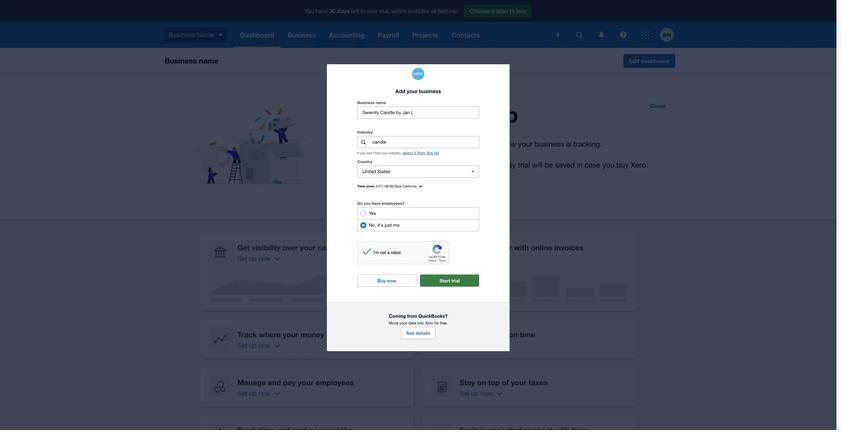 Task type: locate. For each thing, give the bounding box(es) containing it.
from
[[417, 151, 426, 156], [407, 314, 417, 319]]

your right "add"
[[407, 88, 418, 94]]

you
[[360, 152, 366, 155], [364, 201, 371, 206]]

from inside coming from quickbooks? move your data into xero for free.
[[407, 314, 417, 319]]

no,
[[369, 223, 376, 228]]

you right if on the left top of page
[[360, 152, 366, 155]]

start trial button
[[420, 275, 479, 287]]

buy now
[[378, 278, 396, 284]]

california
[[402, 185, 417, 188]]

you inside if you can't find your industry, select it from this list
[[360, 152, 366, 155]]

do you have employees?
[[357, 201, 405, 206]]

can't
[[367, 152, 374, 155]]

free.
[[440, 321, 448, 326]]

do
[[357, 201, 363, 206]]

Country field
[[358, 166, 465, 178]]

xero
[[425, 321, 433, 326]]

search icon image
[[361, 140, 366, 145]]

you right do
[[364, 201, 371, 206]]

1 vertical spatial your
[[381, 152, 388, 155]]

country
[[357, 159, 372, 164]]

now
[[387, 278, 396, 284]]

0 horizontal spatial from
[[407, 314, 417, 319]]

just
[[385, 223, 392, 228]]

08:00)
[[385, 185, 394, 188]]

2 vertical spatial your
[[400, 321, 407, 326]]

time
[[357, 184, 365, 188]]

buy now button
[[357, 275, 417, 287]]

for
[[434, 321, 439, 326]]

1 vertical spatial from
[[407, 314, 417, 319]]

you for have
[[364, 201, 371, 206]]

your left "data"
[[400, 321, 407, 326]]

1 vertical spatial you
[[364, 201, 371, 206]]

coming
[[389, 314, 406, 319]]

employees?
[[382, 201, 405, 206]]

find
[[375, 152, 381, 155]]

your inside coming from quickbooks? move your data into xero for free.
[[400, 321, 407, 326]]

me
[[393, 223, 400, 228]]

it
[[414, 151, 416, 156]]

1 horizontal spatial from
[[417, 151, 426, 156]]

yes
[[369, 211, 376, 216]]

start
[[440, 278, 450, 284]]

baja
[[395, 185, 402, 188]]

your
[[407, 88, 418, 94], [381, 152, 388, 155], [400, 321, 407, 326]]

your right find
[[381, 152, 388, 155]]

business
[[357, 100, 375, 105]]

start trial
[[440, 278, 460, 284]]

your inside if you can't find your industry, select it from this list
[[381, 152, 388, 155]]

from right it
[[417, 151, 426, 156]]

from up "data"
[[407, 314, 417, 319]]

0 vertical spatial you
[[360, 152, 366, 155]]

time zone: (utc-08:00) baja california
[[357, 184, 417, 188]]



Task type: describe. For each thing, give the bounding box(es) containing it.
move
[[389, 321, 399, 326]]

buy
[[378, 278, 386, 284]]

quickbooks?
[[419, 314, 448, 319]]

add your business
[[396, 88, 441, 94]]

if
[[357, 152, 359, 155]]

list
[[434, 151, 439, 156]]

xero image
[[412, 68, 424, 80]]

trial
[[451, 278, 460, 284]]

do you have employees? group
[[357, 208, 479, 232]]

0 vertical spatial your
[[407, 88, 418, 94]]

data
[[409, 321, 416, 326]]

into
[[417, 321, 424, 326]]

if you can't find your industry, select it from this list
[[357, 151, 439, 156]]

your for quickbooks?
[[400, 321, 407, 326]]

select
[[403, 151, 413, 156]]

business
[[419, 88, 441, 94]]

see
[[406, 331, 415, 336]]

industry,
[[389, 152, 402, 155]]

coming from quickbooks? move your data into xero for free.
[[389, 314, 448, 326]]

zone:
[[366, 184, 375, 188]]

select it from this list button
[[403, 151, 439, 156]]

see details button
[[401, 327, 435, 340]]

clear image
[[467, 166, 479, 178]]

have
[[372, 201, 381, 206]]

Business name field
[[358, 107, 479, 119]]

name
[[376, 100, 386, 105]]

(utc-
[[376, 185, 385, 188]]

details
[[416, 331, 430, 336]]

add
[[396, 88, 405, 94]]

industry
[[357, 130, 373, 135]]

business name
[[357, 100, 386, 105]]

0 vertical spatial from
[[417, 151, 426, 156]]

you for can't
[[360, 152, 366, 155]]

your for can't
[[381, 152, 388, 155]]

no, it's just me
[[369, 223, 400, 228]]

see details
[[406, 331, 430, 336]]

it's
[[377, 223, 383, 228]]

this
[[427, 151, 433, 156]]

Industry field
[[372, 137, 479, 148]]



Task type: vqa. For each thing, say whether or not it's contained in the screenshot.
start trial button
yes



